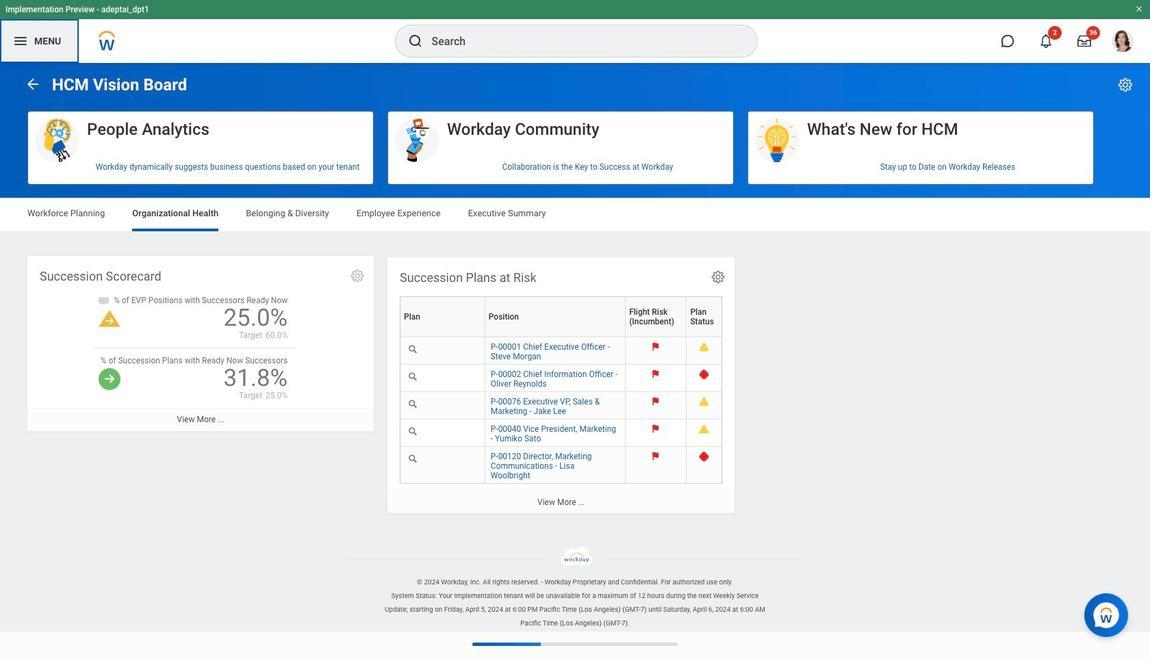 Task type: locate. For each thing, give the bounding box(es) containing it.
inbox large image
[[1078, 34, 1092, 48]]

close environment banner image
[[1135, 5, 1144, 13]]

tab list
[[14, 199, 1137, 231]]

banner
[[0, 0, 1151, 63]]

configure succession plans at risk image
[[711, 268, 726, 284]]

succession plans at risk element
[[388, 256, 735, 512]]

high potentials retention risk element
[[749, 634, 1096, 660]]

configure this page image
[[1118, 77, 1134, 93]]

neutral warning image
[[98, 311, 120, 327]]

main content
[[0, 63, 1151, 660]]

previous page image
[[25, 76, 41, 92]]



Task type: describe. For each thing, give the bounding box(es) containing it.
search image
[[407, 33, 424, 49]]

Search Workday  search field
[[432, 26, 729, 56]]

succession scorecard element
[[27, 256, 374, 431]]

notifications large image
[[1040, 34, 1053, 48]]

neutral good image
[[98, 369, 120, 391]]

configure succession scorecard image
[[350, 268, 365, 284]]

profile logan mcneil image
[[1112, 30, 1134, 55]]

justify image
[[12, 33, 29, 49]]



Task type: vqa. For each thing, say whether or not it's contained in the screenshot.
notifications large icon
yes



